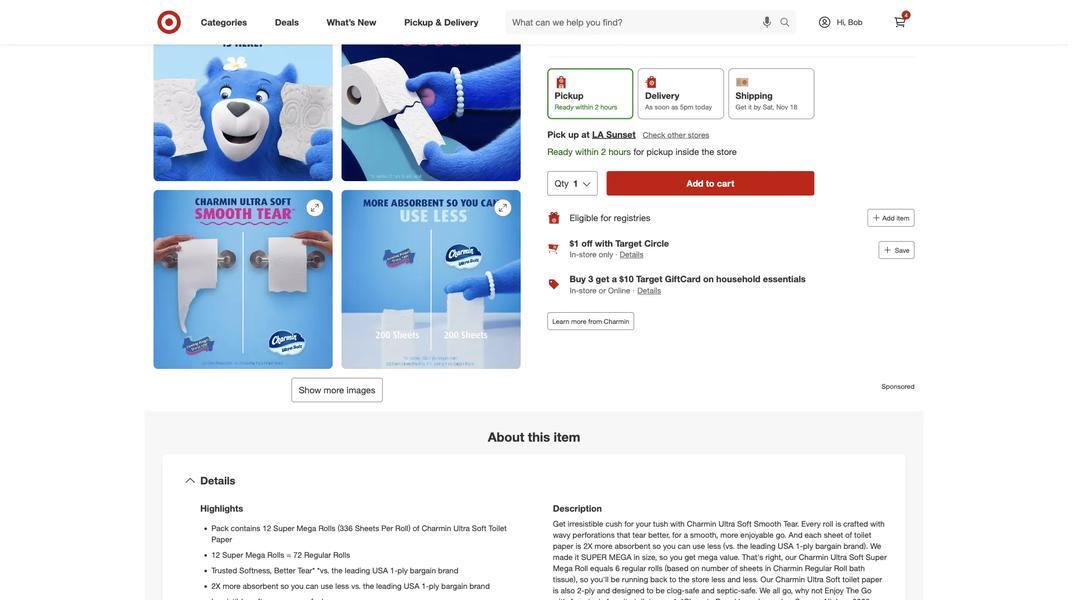 Task type: vqa. For each thing, say whether or not it's contained in the screenshot.
absorbent in the DESCRIPTION GET IRRESISTIBLE CUSH FOR YOUR TUSH WITH CHARMIN ULTRA SOFT SMOOTH TEAR. EVERY ROLL IS CRAFTED WITH WAVY PERFORATIONS THAT TEAR BETTER, FOR A SMOOTH, MORE ENJOYABLE GO. AND EACH SHEET OF TOILET PAPER IS 2X MORE ABSORBENT SO YOU CAN USE LESS (VS. THE LEADING USA 1-PLY BARGAIN BRAND). WE MADE IT SUPER MEGA IN SIZE, SO YOU GET MEGA VALUE. THAT'S RIGHT, OUR CHARMIN ULTRA SOFT SUPER MEGA ROLL EQUALS 6 REGULAR ROLLS (BASED ON NUMBER OF SHEETS IN CHARMIN REGULAR ROLL BATH TISSUE), SO YOU'LL BE RUNNING BACK TO THE STORE LESS AND LESS. OUR CHARMIN ULTRA SOFT TOILET PAPER IS ALSO 2-PLY AND DESIGNED TO BE CLOG-SAFE AND SEPTIC-SAFE. WE ALL GO, WHY NOT ENJOY THE GO WITH AMERICA'S FAVORITE TOILET PAPER*. *CHARMIN BRAND BASED ON SALES. SOURCE: NIELS
yes



Task type: locate. For each thing, give the bounding box(es) containing it.
deals link
[[266, 10, 313, 34]]

each
[[805, 531, 822, 541]]

why
[[795, 587, 809, 596]]

soft
[[737, 520, 752, 530], [472, 524, 487, 534], [849, 553, 864, 563], [826, 576, 841, 585]]

with right tush
[[670, 520, 685, 530]]

toilet
[[489, 524, 507, 534]]

charmin down each
[[799, 553, 829, 563]]

0 horizontal spatial a
[[612, 274, 617, 285]]

with
[[595, 238, 613, 249], [670, 520, 685, 530], [870, 520, 885, 530], [553, 598, 568, 601]]

1 in- from the top
[[570, 250, 579, 260]]

brand).
[[844, 542, 868, 552]]

more for learn more from charmin
[[571, 318, 587, 326]]

hours inside the pickup ready within 2 hours
[[601, 103, 617, 112]]

target
[[616, 238, 642, 249], [636, 274, 663, 285]]

1 vertical spatial regular
[[805, 564, 832, 574]]

not
[[812, 587, 823, 596]]

sponsored
[[882, 383, 915, 392]]

2 within from the top
[[575, 146, 599, 157]]

∙ inside $1 off with target circle in-store only ∙ details
[[616, 250, 618, 260]]

$1
[[570, 238, 579, 249]]

details inside $1 off with target circle in-store only ∙ details
[[620, 250, 644, 260]]

search
[[775, 18, 802, 29]]

add inside button
[[883, 214, 895, 223]]

a
[[612, 274, 617, 285], [684, 531, 688, 541]]

eligible for registries
[[570, 213, 651, 224]]

details up $10
[[620, 250, 644, 260]]

0 vertical spatial 2x
[[583, 542, 593, 552]]

2 horizontal spatial bargain
[[816, 542, 842, 552]]

0 vertical spatial to
[[706, 178, 715, 189]]

charmin ultra soft toilet paper, 3 of 13 image
[[154, 3, 333, 182]]

tissue),
[[553, 576, 578, 585]]

of right roll)
[[413, 524, 420, 534]]

a left smooth,
[[684, 531, 688, 541]]

target right $10
[[636, 274, 663, 285]]

0 vertical spatial regular
[[304, 551, 331, 561]]

0 horizontal spatial we
[[760, 587, 771, 596]]

add for add item
[[883, 214, 895, 223]]

delivery inside 'delivery as soon as 5pm today'
[[645, 90, 680, 101]]

0 horizontal spatial to
[[647, 587, 654, 596]]

2x more absorbent so you can use less vs. the leading usa 1-ply bargain brand
[[211, 582, 490, 592]]

0 vertical spatial 12
[[585, 24, 595, 35]]

right,
[[766, 553, 783, 563]]

nov
[[776, 103, 788, 112]]

1 horizontal spatial bargain
[[441, 582, 468, 592]]

pickup for ready
[[555, 90, 584, 101]]

can inside description get irresistible cush for your tush with charmin ultra soft smooth tear. every roll is crafted with wavy perforations that tear better, for a smooth, more enjoyable go. and each sheet of toilet paper is 2x more absorbent so you can use less (vs. the leading usa 1-ply bargain brand). we made it super mega in size, so you get mega value. that's right, our charmin ultra soft super mega roll equals 6 regular rolls (based on number of sheets in charmin regular roll bath tissue), so you'll be running back to the store less and less. our charmin ultra soft toilet paper is also 2-ply and designed to be clog-safe and septic-safe. we all go, why not enjoy the go with america's favorite toilet paper*. *charmin brand based on sales. source: niels
[[678, 542, 691, 552]]

2 vertical spatial on
[[762, 598, 771, 601]]

2 down la
[[601, 146, 606, 157]]

is left the also
[[553, 587, 559, 596]]

household
[[716, 274, 761, 285]]

details inside buy 3 get a $10 target giftcard on household essentials in-store or online ∙ details
[[638, 286, 661, 296]]

1 horizontal spatial a
[[684, 531, 688, 541]]

less
[[707, 542, 721, 552], [712, 576, 725, 585], [335, 582, 349, 592]]

1 vertical spatial it
[[575, 553, 579, 563]]

to left cart
[[706, 178, 715, 189]]

pickup & delivery link
[[395, 10, 492, 34]]

la sunset button
[[592, 128, 636, 141]]

soft inside pack contains 12 super mega rolls (336 sheets per roll) of charmin ultra soft toilet paper
[[472, 524, 487, 534]]

0 horizontal spatial bargain
[[410, 567, 436, 576]]

0 vertical spatial be
[[611, 576, 620, 585]]

mega
[[297, 524, 316, 534], [245, 551, 265, 561], [553, 564, 573, 574]]

bargain inside description get irresistible cush for your tush with charmin ultra soft smooth tear. every roll is crafted with wavy perforations that tear better, for a smooth, more enjoyable go. and each sheet of toilet paper is 2x more absorbent so you can use less (vs. the leading usa 1-ply bargain brand). we made it super mega in size, so you get mega value. that's right, our charmin ultra soft super mega roll equals 6 regular rolls (based on number of sheets in charmin regular roll bath tissue), so you'll be running back to the store less and less. our charmin ultra soft toilet paper is also 2-ply and designed to be clog-safe and septic-safe. we all go, why not enjoy the go with america's favorite toilet paper*. *charmin brand based on sales. source: niels
[[816, 542, 842, 552]]

0 vertical spatial use
[[693, 542, 705, 552]]

0 horizontal spatial paper
[[553, 542, 574, 552]]

1 horizontal spatial 1-
[[422, 582, 429, 592]]

leading up 'vs.'
[[345, 567, 370, 576]]

more for 2x more absorbent so you can use less vs. the leading usa 1-ply bargain brand
[[223, 582, 241, 592]]

2 roll from the left
[[834, 564, 847, 574]]

in- down buy at the right top
[[570, 286, 579, 296]]

0 horizontal spatial get
[[596, 274, 609, 285]]

paper up made
[[553, 542, 574, 552]]

details up highlights
[[200, 475, 235, 488]]

12 left "8"
[[585, 24, 595, 35]]

1 vertical spatial is
[[576, 542, 581, 552]]

store up cart
[[717, 146, 737, 157]]

usa
[[778, 542, 794, 552], [372, 567, 388, 576], [404, 582, 420, 592]]

super up trusted
[[222, 551, 243, 561]]

18 link
[[549, 17, 573, 42]]

0 vertical spatial get
[[736, 103, 747, 112]]

ready up pick
[[555, 103, 574, 112]]

the down (based
[[679, 576, 690, 585]]

store down off
[[579, 250, 597, 260]]

roll left bath
[[834, 564, 847, 574]]

add up save button
[[883, 214, 895, 223]]

charmin right roll)
[[422, 524, 451, 534]]

and
[[789, 531, 803, 541]]

deals
[[275, 17, 299, 28]]

1 horizontal spatial mega
[[297, 524, 316, 534]]

crafted
[[844, 520, 868, 530]]

1 horizontal spatial we
[[870, 542, 881, 552]]

buy 3 get a $10 target giftcard on household essentials in-store or online ∙ details
[[570, 274, 806, 296]]

0 horizontal spatial 2
[[595, 103, 599, 112]]

use down smooth,
[[693, 542, 705, 552]]

1 within from the top
[[576, 103, 593, 112]]

paper
[[211, 535, 232, 545]]

0 horizontal spatial usa
[[372, 567, 388, 576]]

0 horizontal spatial it
[[575, 553, 579, 563]]

4 link
[[888, 10, 913, 34]]

charmin
[[604, 318, 629, 326], [687, 520, 717, 530], [422, 524, 451, 534], [799, 553, 829, 563], [773, 564, 803, 574], [776, 576, 805, 585]]

1 vertical spatial within
[[575, 146, 599, 157]]

item right this
[[554, 430, 580, 446]]

sunset
[[606, 129, 636, 140]]

add inside 'button'
[[687, 178, 704, 189]]

toilet down designed
[[634, 598, 651, 601]]

use
[[693, 542, 705, 552], [321, 582, 333, 592]]

regular up not
[[805, 564, 832, 574]]

more
[[571, 318, 587, 326], [324, 385, 344, 396], [721, 531, 738, 541], [595, 542, 613, 552], [223, 582, 241, 592]]

be up paper*.
[[656, 587, 665, 596]]

less.
[[743, 576, 759, 585]]

1 roll from the left
[[575, 564, 588, 574]]

1 horizontal spatial 2
[[601, 146, 606, 157]]

so down better,
[[653, 542, 661, 552]]

tear.
[[784, 520, 799, 530]]

better
[[274, 567, 296, 576]]

2 horizontal spatial to
[[706, 178, 715, 189]]

you
[[663, 542, 676, 552], [670, 553, 683, 563], [291, 582, 304, 592]]

0 vertical spatial in-
[[570, 250, 579, 260]]

in- down $1
[[570, 250, 579, 260]]

0 horizontal spatial pickup
[[404, 17, 433, 28]]

1 horizontal spatial regular
[[805, 564, 832, 574]]

1 horizontal spatial get
[[685, 553, 696, 563]]

2 in- from the top
[[570, 286, 579, 296]]

1 vertical spatial usa
[[372, 567, 388, 576]]

is right roll
[[836, 520, 841, 530]]

super down brand).
[[866, 553, 887, 563]]

0 horizontal spatial mega
[[245, 551, 265, 561]]

1 horizontal spatial 12
[[263, 524, 271, 534]]

of inside pack contains 12 super mega rolls (336 sheets per roll) of charmin ultra soft toilet paper
[[413, 524, 420, 534]]

hours
[[601, 103, 617, 112], [609, 146, 631, 157]]

back
[[650, 576, 667, 585]]

roll
[[575, 564, 588, 574], [834, 564, 847, 574]]

regular
[[622, 564, 646, 574]]

for
[[634, 146, 644, 157], [601, 213, 611, 224], [625, 520, 634, 530], [672, 531, 682, 541]]

more inside image gallery element
[[324, 385, 344, 396]]

hours down sunset
[[609, 146, 631, 157]]

2 horizontal spatial 12
[[585, 24, 595, 35]]

item up the "save"
[[897, 214, 910, 223]]

1 vertical spatial use
[[321, 582, 333, 592]]

target down registries
[[616, 238, 642, 249]]

add to cart
[[687, 178, 735, 189]]

can
[[678, 542, 691, 552], [306, 582, 319, 592]]

1 horizontal spatial absorbent
[[615, 542, 651, 552]]

clog-
[[667, 587, 685, 596]]

0 vertical spatial within
[[576, 103, 593, 112]]

1 vertical spatial 1-
[[390, 567, 398, 576]]

it left by
[[748, 103, 752, 112]]

2 vertical spatial 1-
[[422, 582, 429, 592]]

every
[[802, 520, 821, 530]]

1 horizontal spatial in
[[765, 564, 771, 574]]

usa down go.
[[778, 542, 794, 552]]

get inside description get irresistible cush for your tush with charmin ultra soft smooth tear. every roll is crafted with wavy perforations that tear better, for a smooth, more enjoyable go. and each sheet of toilet paper is 2x more absorbent so you can use less (vs. the leading usa 1-ply bargain brand). we made it super mega in size, so you get mega value. that's right, our charmin ultra soft super mega roll equals 6 regular rolls (based on number of sheets in charmin regular roll bath tissue), so you'll be running back to the store less and less. our charmin ultra soft toilet paper is also 2-ply and designed to be clog-safe and septic-safe. we all go, why not enjoy the go with america's favorite toilet paper*. *charmin brand based on sales. source: niels
[[685, 553, 696, 563]]

within up at
[[576, 103, 593, 112]]

18 right "nov"
[[790, 103, 798, 112]]

get up wavy
[[553, 520, 566, 530]]

18 inside 18 link
[[556, 24, 566, 35]]

to up 'clog-'
[[670, 576, 677, 585]]

is down perforations
[[576, 542, 581, 552]]

2 horizontal spatial super
[[866, 553, 887, 563]]

store inside buy 3 get a $10 target giftcard on household essentials in-store or online ∙ details
[[579, 286, 597, 296]]

1 vertical spatial delivery
[[645, 90, 680, 101]]

1 vertical spatial 2x
[[211, 582, 221, 592]]

you up (based
[[670, 553, 683, 563]]

get inside shipping get it by sat, nov 18
[[736, 103, 747, 112]]

enjoyable
[[741, 531, 774, 541]]

pickup ready within 2 hours
[[555, 90, 617, 112]]

1 horizontal spatial is
[[576, 542, 581, 552]]

0 vertical spatial can
[[678, 542, 691, 552]]

go,
[[783, 587, 793, 596]]

18 inside shipping get it by sat, nov 18
[[790, 103, 798, 112]]

group
[[546, 0, 915, 46]]

leading
[[750, 542, 776, 552], [345, 567, 370, 576], [376, 582, 402, 592]]

1 vertical spatial add
[[883, 214, 895, 223]]

in up regular
[[634, 553, 640, 563]]

1 vertical spatial bargain
[[410, 567, 436, 576]]

and up *charmin
[[702, 587, 715, 596]]

2x down trusted
[[211, 582, 221, 592]]

0 vertical spatial usa
[[778, 542, 794, 552]]

2 vertical spatial mega
[[553, 564, 573, 574]]

get inside buy 3 get a $10 target giftcard on household essentials in-store or online ∙ details
[[596, 274, 609, 285]]

*charmin
[[681, 598, 713, 601]]

more right show
[[324, 385, 344, 396]]

we
[[870, 542, 881, 552], [760, 587, 771, 596]]

mega up the softness,
[[245, 551, 265, 561]]

mega
[[609, 553, 632, 563]]

bargain
[[816, 542, 842, 552], [410, 567, 436, 576], [441, 582, 468, 592]]

soft up enjoy
[[826, 576, 841, 585]]

usa inside description get irresistible cush for your tush with charmin ultra soft smooth tear. every roll is crafted with wavy perforations that tear better, for a smooth, more enjoyable go. and each sheet of toilet paper is 2x more absorbent so you can use less (vs. the leading usa 1-ply bargain brand). we made it super mega in size, so you get mega value. that's right, our charmin ultra soft super mega roll equals 6 regular rolls (based on number of sheets in charmin regular roll bath tissue), so you'll be running back to the store less and less. our charmin ultra soft toilet paper is also 2-ply and designed to be clog-safe and septic-safe. we all go, why not enjoy the go with america's favorite toilet paper*. *charmin brand based on sales. source: niels
[[778, 542, 794, 552]]

get inside description get irresistible cush for your tush with charmin ultra soft smooth tear. every roll is crafted with wavy perforations that tear better, for a smooth, more enjoyable go. and each sheet of toilet paper is 2x more absorbent so you can use less (vs. the leading usa 1-ply bargain brand). we made it super mega in size, so you get mega value. that's right, our charmin ultra soft super mega roll equals 6 regular rolls (based on number of sheets in charmin regular roll bath tissue), so you'll be running back to the store less and less. our charmin ultra soft toilet paper is also 2-ply and designed to be clog-safe and septic-safe. we all go, why not enjoy the go with america's favorite toilet paper*. *charmin brand based on sales. source: niels
[[553, 520, 566, 530]]

0 horizontal spatial 12
[[211, 551, 220, 561]]

1 vertical spatial you
[[670, 553, 683, 563]]

can down smooth,
[[678, 542, 691, 552]]

item inside button
[[897, 214, 910, 223]]

more left from
[[571, 318, 587, 326]]

usa up "2x more absorbent so you can use less vs. the leading usa 1-ply bargain brand"
[[372, 567, 388, 576]]

to down back
[[647, 587, 654, 596]]

of down value.
[[731, 564, 738, 574]]

pickup
[[404, 17, 433, 28], [555, 90, 584, 101]]

1 horizontal spatial leading
[[376, 582, 402, 592]]

2 vertical spatial is
[[553, 587, 559, 596]]

=
[[287, 551, 291, 561]]

mega
[[698, 553, 718, 563]]

leading inside description get irresistible cush for your tush with charmin ultra soft smooth tear. every roll is crafted with wavy perforations that tear better, for a smooth, more enjoyable go. and each sheet of toilet paper is 2x more absorbent so you can use less (vs. the leading usa 1-ply bargain brand). we made it super mega in size, so you get mega value. that's right, our charmin ultra soft super mega roll equals 6 regular rolls (based on number of sheets in charmin regular roll bath tissue), so you'll be running back to the store less and less. our charmin ultra soft toilet paper is also 2-ply and designed to be clog-safe and septic-safe. we all go, why not enjoy the go with america's favorite toilet paper*. *charmin brand based on sales. source: niels
[[750, 542, 776, 552]]

0 vertical spatial we
[[870, 542, 881, 552]]

1 vertical spatial 18
[[790, 103, 798, 112]]

2 vertical spatial 12
[[211, 551, 220, 561]]

a left $10
[[612, 274, 617, 285]]

super inside description get irresistible cush for your tush with charmin ultra soft smooth tear. every roll is crafted with wavy perforations that tear better, for a smooth, more enjoyable go. and each sheet of toilet paper is 2x more absorbent so you can use less (vs. the leading usa 1-ply bargain brand). we made it super mega in size, so you get mega value. that's right, our charmin ultra soft super mega roll equals 6 regular rolls (based on number of sheets in charmin regular roll bath tissue), so you'll be running back to the store less and less. our charmin ultra soft toilet paper is also 2-ply and designed to be clog-safe and septic-safe. we all go, why not enjoy the go with america's favorite toilet paper*. *charmin brand based on sales. source: niels
[[866, 553, 887, 563]]

equals
[[590, 564, 613, 574]]

0 vertical spatial it
[[748, 103, 752, 112]]

ready down pick
[[548, 146, 573, 157]]

12
[[585, 24, 595, 35], [263, 524, 271, 534], [211, 551, 220, 561]]

2 inside the pickup ready within 2 hours
[[595, 103, 599, 112]]

soon
[[655, 103, 670, 112]]

less up mega
[[707, 542, 721, 552]]

super up 12 super mega rolls = 72 regular rolls
[[273, 524, 294, 534]]

the right *vs.
[[332, 567, 343, 576]]

to
[[706, 178, 715, 189], [670, 576, 677, 585], [647, 587, 654, 596]]

2x down perforations
[[583, 542, 593, 552]]

from
[[588, 318, 602, 326]]

this
[[528, 430, 550, 446]]

0 vertical spatial ready
[[555, 103, 574, 112]]

regular
[[304, 551, 331, 561], [805, 564, 832, 574]]

details button right online on the top of page
[[637, 285, 662, 297]]

as
[[671, 103, 678, 112]]

4
[[905, 11, 908, 18]]

leading right 'vs.'
[[376, 582, 402, 592]]

irresistible
[[568, 520, 603, 530]]

details button up $10
[[620, 250, 644, 261]]

mega up 72
[[297, 524, 316, 534]]

2 up la
[[595, 103, 599, 112]]

we down "our"
[[760, 587, 771, 596]]

vs.
[[351, 582, 361, 592]]

can down tear*
[[306, 582, 319, 592]]

super inside pack contains 12 super mega rolls (336 sheets per roll) of charmin ultra soft toilet paper
[[273, 524, 294, 534]]

of down crafted
[[846, 531, 852, 541]]

0 horizontal spatial can
[[306, 582, 319, 592]]

target inside $1 off with target circle in-store only ∙ details
[[616, 238, 642, 249]]

1 horizontal spatial pickup
[[555, 90, 584, 101]]

sales.
[[773, 598, 793, 601]]

1 horizontal spatial add
[[883, 214, 895, 223]]

0 horizontal spatial add
[[687, 178, 704, 189]]

details right online on the top of page
[[638, 286, 661, 296]]

on down mega
[[691, 564, 700, 574]]

0 horizontal spatial in
[[634, 553, 640, 563]]

regular up *vs.
[[304, 551, 331, 561]]

1 horizontal spatial ∙
[[633, 286, 635, 296]]

highlights
[[200, 504, 243, 515]]

0 horizontal spatial regular
[[304, 551, 331, 561]]

2 vertical spatial leading
[[376, 582, 402, 592]]

soft left toilet
[[472, 524, 487, 534]]

toilet
[[854, 531, 872, 541], [843, 576, 860, 585], [634, 598, 651, 601]]

get left by
[[736, 103, 747, 112]]

ultra left toilet
[[453, 524, 470, 534]]

1 vertical spatial brand
[[470, 582, 490, 592]]

0 vertical spatial get
[[596, 274, 609, 285]]

0 vertical spatial bargain
[[816, 542, 842, 552]]

and down 'you'll'
[[597, 587, 610, 596]]

image gallery element
[[154, 0, 521, 403]]

get
[[596, 274, 609, 285], [685, 553, 696, 563]]

learn more from charmin
[[553, 318, 629, 326]]

toilet up brand).
[[854, 531, 872, 541]]

1 vertical spatial pickup
[[555, 90, 584, 101]]

it inside shipping get it by sat, nov 18
[[748, 103, 752, 112]]

we right brand).
[[870, 542, 881, 552]]

add left cart
[[687, 178, 704, 189]]

registries
[[614, 213, 651, 224]]

get for description
[[553, 520, 566, 530]]

on right giftcard
[[703, 274, 714, 285]]

5pm
[[680, 103, 694, 112]]

1 vertical spatial absorbent
[[243, 582, 278, 592]]

1 horizontal spatial super
[[273, 524, 294, 534]]

12 for 12 super mega rolls = 72 regular rolls
[[211, 551, 220, 561]]

description get irresistible cush for your tush with charmin ultra soft smooth tear. every roll is crafted with wavy perforations that tear better, for a smooth, more enjoyable go. and each sheet of toilet paper is 2x more absorbent so you can use less (vs. the leading usa 1-ply bargain brand). we made it super mega in size, so you get mega value. that's right, our charmin ultra soft super mega roll equals 6 regular rolls (based on number of sheets in charmin regular roll bath tissue), so you'll be running back to the store less and less. our charmin ultra soft toilet paper is also 2-ply and designed to be clog-safe and septic-safe. we all go, why not enjoy the go with america's favorite toilet paper*. *charmin brand based on sales. source: niels
[[553, 504, 887, 601]]

cart
[[717, 178, 735, 189]]

details
[[620, 250, 644, 260], [638, 286, 661, 296], [200, 475, 235, 488]]

mega inside description get irresistible cush for your tush with charmin ultra soft smooth tear. every roll is crafted with wavy perforations that tear better, for a smooth, more enjoyable go. and each sheet of toilet paper is 2x more absorbent so you can use less (vs. the leading usa 1-ply bargain brand). we made it super mega in size, so you get mega value. that's right, our charmin ultra soft super mega roll equals 6 regular rolls (based on number of sheets in charmin regular roll bath tissue), so you'll be running back to the store less and less. our charmin ultra soft toilet paper is also 2-ply and designed to be clog-safe and septic-safe. we all go, why not enjoy the go with america's favorite toilet paper*. *charmin brand based on sales. source: niels
[[553, 564, 573, 574]]

1 vertical spatial 12
[[263, 524, 271, 534]]

2 horizontal spatial mega
[[553, 564, 573, 574]]

get for shipping
[[736, 103, 747, 112]]

paper up go
[[862, 576, 882, 585]]

1 vertical spatial in-
[[570, 286, 579, 296]]

2x
[[583, 542, 593, 552], [211, 582, 221, 592]]

more up the (vs.
[[721, 531, 738, 541]]

delivery right &
[[444, 17, 479, 28]]

details inside dropdown button
[[200, 475, 235, 488]]

pickup inside the pickup ready within 2 hours
[[555, 90, 584, 101]]

1 horizontal spatial be
[[656, 587, 665, 596]]

1 vertical spatial get
[[685, 553, 696, 563]]

1 vertical spatial target
[[636, 274, 663, 285]]

12 down paper
[[211, 551, 220, 561]]

rolls left (336
[[318, 524, 336, 534]]

0 horizontal spatial brand
[[438, 567, 458, 576]]

1 horizontal spatial on
[[703, 274, 714, 285]]

pickup for &
[[404, 17, 433, 28]]

2x inside description get irresistible cush for your tush with charmin ultra soft smooth tear. every roll is crafted with wavy perforations that tear better, for a smooth, more enjoyable go. and each sheet of toilet paper is 2x more absorbent so you can use less (vs. the leading usa 1-ply bargain brand). we made it super mega in size, so you get mega value. that's right, our charmin ultra soft super mega roll equals 6 regular rolls (based on number of sheets in charmin regular roll bath tissue), so you'll be running back to the store less and less. our charmin ultra soft toilet paper is also 2-ply and designed to be clog-safe and septic-safe. we all go, why not enjoy the go with america's favorite toilet paper*. *charmin brand based on sales. source: niels
[[583, 542, 593, 552]]

learn more from charmin button
[[548, 313, 634, 331]]

the right the (vs.
[[737, 542, 748, 552]]

charmin right from
[[604, 318, 629, 326]]

rolls left =
[[267, 551, 284, 561]]

in- inside $1 off with target circle in-store only ∙ details
[[570, 250, 579, 260]]

get up or
[[596, 274, 609, 285]]

within down at
[[575, 146, 599, 157]]

0 vertical spatial 1-
[[796, 542, 803, 552]]

also
[[561, 587, 575, 596]]

add
[[687, 178, 704, 189], [883, 214, 895, 223]]

store down '3' on the right of page
[[579, 286, 597, 296]]



Task type: describe. For each thing, give the bounding box(es) containing it.
within inside the pickup ready within 2 hours
[[576, 103, 593, 112]]

add item button
[[868, 210, 915, 227]]

0 horizontal spatial super
[[222, 551, 243, 561]]

it inside description get irresistible cush for your tush with charmin ultra soft smooth tear. every roll is crafted with wavy perforations that tear better, for a smooth, more enjoyable go. and each sheet of toilet paper is 2x more absorbent so you can use less (vs. the leading usa 1-ply bargain brand). we made it super mega in size, so you get mega value. that's right, our charmin ultra soft super mega roll equals 6 regular rolls (based on number of sheets in charmin regular roll bath tissue), so you'll be running back to the store less and less. our charmin ultra soft toilet paper is also 2-ply and designed to be clog-safe and septic-safe. we all go, why not enjoy the go with america's favorite toilet paper*. *charmin brand based on sales. source: niels
[[575, 553, 579, 563]]

or
[[599, 286, 606, 296]]

so down better
[[281, 582, 289, 592]]

as
[[645, 103, 653, 112]]

1 horizontal spatial to
[[670, 576, 677, 585]]

buy
[[570, 274, 586, 285]]

ultra inside pack contains 12 super mega rolls (336 sheets per roll) of charmin ultra soft toilet paper
[[453, 524, 470, 534]]

eligible
[[570, 213, 598, 224]]

0 vertical spatial paper
[[553, 542, 574, 552]]

1 vertical spatial on
[[691, 564, 700, 574]]

24
[[643, 24, 653, 35]]

trusted softness, better tear* *vs. the leading usa 1-ply bargain brand
[[211, 567, 458, 576]]

0 horizontal spatial and
[[597, 587, 610, 596]]

ultra up the (vs.
[[719, 520, 735, 530]]

less down number
[[712, 576, 725, 585]]

deals element
[[548, 232, 915, 304]]

charmin inside pack contains 12 super mega rolls (336 sheets per roll) of charmin ultra soft toilet paper
[[422, 524, 451, 534]]

tush
[[653, 520, 668, 530]]

1 horizontal spatial and
[[702, 587, 715, 596]]

store inside $1 off with target circle in-store only ∙ details
[[579, 250, 597, 260]]

2 vertical spatial to
[[647, 587, 654, 596]]

contains
[[231, 524, 260, 534]]

regular inside description get irresistible cush for your tush with charmin ultra soft smooth tear. every roll is crafted with wavy perforations that tear better, for a smooth, more enjoyable go. and each sheet of toilet paper is 2x more absorbent so you can use less (vs. the leading usa 1-ply bargain brand). we made it super mega in size, so you get mega value. that's right, our charmin ultra soft super mega roll equals 6 regular rolls (based on number of sheets in charmin regular roll bath tissue), so you'll be running back to the store less and less. our charmin ultra soft toilet paper is also 2-ply and designed to be clog-safe and septic-safe. we all go, why not enjoy the go with america's favorite toilet paper*. *charmin brand based on sales. source: niels
[[805, 564, 832, 574]]

charmin up go,
[[776, 576, 805, 585]]

tear*
[[298, 567, 315, 576]]

what's new
[[327, 17, 377, 28]]

0 vertical spatial toilet
[[854, 531, 872, 541]]

pick up at la sunset
[[548, 129, 636, 140]]

ultra up not
[[807, 576, 824, 585]]

details button
[[171, 464, 897, 499]]

2 vertical spatial usa
[[404, 582, 420, 592]]

for right better,
[[672, 531, 682, 541]]

$1 off with target circle in-store only ∙ details
[[570, 238, 669, 260]]

inside
[[676, 146, 699, 157]]

categories link
[[191, 10, 261, 34]]

today
[[695, 103, 712, 112]]

1 vertical spatial we
[[760, 587, 771, 596]]

1 vertical spatial 2
[[601, 146, 606, 157]]

hi,
[[837, 17, 846, 27]]

you'll
[[591, 576, 609, 585]]

2 horizontal spatial of
[[846, 531, 852, 541]]

add for add to cart
[[687, 178, 704, 189]]

go.
[[776, 531, 787, 541]]

2 vertical spatial you
[[291, 582, 304, 592]]

shipping
[[736, 90, 773, 101]]

rolls inside pack contains 12 super mega rolls (336 sheets per roll) of charmin ultra soft toilet paper
[[318, 524, 336, 534]]

safe
[[685, 587, 700, 596]]

12 for 12
[[585, 24, 595, 35]]

the right 'vs.'
[[363, 582, 374, 592]]

per
[[381, 524, 393, 534]]

0 vertical spatial details button
[[620, 250, 644, 261]]

pick
[[548, 129, 566, 140]]

add to cart button
[[607, 172, 815, 196]]

1 vertical spatial item
[[554, 430, 580, 446]]

all
[[773, 587, 780, 596]]

0 horizontal spatial 2x
[[211, 582, 221, 592]]

1 vertical spatial can
[[306, 582, 319, 592]]

a inside buy 3 get a $10 target giftcard on household essentials in-store or online ∙ details
[[612, 274, 617, 285]]

absorbent inside description get irresistible cush for your tush with charmin ultra soft smooth tear. every roll is crafted with wavy perforations that tear better, for a smooth, more enjoyable go. and each sheet of toilet paper is 2x more absorbent so you can use less (vs. the leading usa 1-ply bargain brand). we made it super mega in size, so you get mega value. that's right, our charmin ultra soft super mega roll equals 6 regular rolls (based on number of sheets in charmin regular roll bath tissue), so you'll be running back to the store less and less. our charmin ultra soft toilet paper is also 2-ply and designed to be clog-safe and septic-safe. we all go, why not enjoy the go with america's favorite toilet paper*. *charmin brand based on sales. source: niels
[[615, 542, 651, 552]]

charmin up smooth,
[[687, 520, 717, 530]]

1 vertical spatial toilet
[[843, 576, 860, 585]]

12 super mega rolls = 72 regular rolls
[[211, 551, 350, 561]]

better,
[[648, 531, 670, 541]]

with down the also
[[553, 598, 568, 601]]

soft down brand).
[[849, 553, 864, 563]]

0 horizontal spatial absorbent
[[243, 582, 278, 592]]

group containing 18
[[546, 0, 915, 46]]

favorite
[[606, 598, 632, 601]]

3
[[588, 274, 593, 285]]

for up that
[[625, 520, 634, 530]]

save button
[[879, 242, 915, 260]]

check other stores button
[[642, 129, 710, 141]]

1 horizontal spatial paper
[[862, 576, 882, 585]]

charmin ultra soft toilet paper, 5 of 13 image
[[154, 191, 333, 370]]

la
[[592, 129, 604, 140]]

images
[[347, 385, 376, 396]]

smooth
[[754, 520, 782, 530]]

more for show more images
[[324, 385, 344, 396]]

12 link
[[578, 17, 602, 42]]

at
[[582, 129, 590, 140]]

mega inside pack contains 12 super mega rolls (336 sheets per roll) of charmin ultra soft toilet paper
[[297, 524, 316, 534]]

target inside buy 3 get a $10 target giftcard on household essentials in-store or online ∙ details
[[636, 274, 663, 285]]

charmin down 'our'
[[773, 564, 803, 574]]

source:
[[795, 598, 822, 601]]

buy 3 get a $10 target giftcard on household essentials link
[[570, 274, 806, 285]]

0 vertical spatial delivery
[[444, 17, 479, 28]]

sat,
[[763, 103, 775, 112]]

trusted
[[211, 567, 237, 576]]

1- inside description get irresistible cush for your tush with charmin ultra soft smooth tear. every roll is crafted with wavy perforations that tear better, for a smooth, more enjoyable go. and each sheet of toilet paper is 2x more absorbent so you can use less (vs. the leading usa 1-ply bargain brand). we made it super mega in size, so you get mega value. that's right, our charmin ultra soft super mega roll equals 6 regular rolls (based on number of sheets in charmin regular roll bath tissue), so you'll be running back to the store less and less. our charmin ultra soft toilet paper is also 2-ply and designed to be clog-safe and septic-safe. we all go, why not enjoy the go with america's favorite toilet paper*. *charmin brand based on sales. source: niels
[[796, 542, 803, 552]]

circle
[[644, 238, 669, 249]]

charmin inside button
[[604, 318, 629, 326]]

for left pickup
[[634, 146, 644, 157]]

designed
[[612, 587, 645, 596]]

our
[[761, 576, 774, 585]]

ultra down brand).
[[831, 553, 847, 563]]

2 horizontal spatial on
[[762, 598, 771, 601]]

8
[[616, 24, 621, 35]]

the down stores
[[702, 146, 714, 157]]

use inside description get irresistible cush for your tush with charmin ultra soft smooth tear. every roll is crafted with wavy perforations that tear better, for a smooth, more enjoyable go. and each sheet of toilet paper is 2x more absorbent so you can use less (vs. the leading usa 1-ply bargain brand). we made it super mega in size, so you get mega value. that's right, our charmin ultra soft super mega roll equals 6 regular rolls (based on number of sheets in charmin regular roll bath tissue), so you'll be running back to the store less and less. our charmin ultra soft toilet paper is also 2-ply and designed to be clog-safe and septic-safe. we all go, why not enjoy the go with america's favorite toilet paper*. *charmin brand based on sales. source: niels
[[693, 542, 705, 552]]

pickup
[[647, 146, 673, 157]]

brand
[[716, 598, 736, 601]]

go
[[861, 587, 872, 596]]

essentials
[[763, 274, 806, 285]]

1 horizontal spatial brand
[[470, 582, 490, 592]]

show more images
[[299, 385, 376, 396]]

bob
[[848, 17, 863, 27]]

qty
[[555, 178, 569, 189]]

2 vertical spatial toilet
[[634, 598, 651, 601]]

1 vertical spatial leading
[[345, 567, 370, 576]]

more up super
[[595, 542, 613, 552]]

that
[[617, 531, 631, 541]]

(336
[[338, 524, 353, 534]]

1 vertical spatial hours
[[609, 146, 631, 157]]

with inside $1 off with target circle in-store only ∙ details
[[595, 238, 613, 249]]

soft up enjoyable
[[737, 520, 752, 530]]

a inside description get irresistible cush for your tush with charmin ultra soft smooth tear. every roll is crafted with wavy perforations that tear better, for a smooth, more enjoyable go. and each sheet of toilet paper is 2x more absorbent so you can use less (vs. the leading usa 1-ply bargain brand). we made it super mega in size, so you get mega value. that's right, our charmin ultra soft super mega roll equals 6 regular rolls (based on number of sheets in charmin regular roll bath tissue), so you'll be running back to the store less and less. our charmin ultra soft toilet paper is also 2-ply and designed to be clog-safe and septic-safe. we all go, why not enjoy the go with america's favorite toilet paper*. *charmin brand based on sales. source: niels
[[684, 531, 688, 541]]

0 vertical spatial in
[[634, 553, 640, 563]]

2-
[[577, 587, 585, 596]]

tear
[[633, 531, 646, 541]]

number
[[702, 564, 729, 574]]

6
[[616, 564, 620, 574]]

add item
[[883, 214, 910, 223]]

smooth,
[[690, 531, 718, 541]]

∙ inside buy 3 get a $10 target giftcard on household essentials in-store or online ∙ details
[[633, 286, 635, 296]]

online
[[608, 286, 630, 296]]

2 vertical spatial bargain
[[441, 582, 468, 592]]

1 horizontal spatial of
[[731, 564, 738, 574]]

what's new link
[[317, 10, 390, 34]]

bath
[[850, 564, 865, 574]]

safe.
[[741, 587, 758, 596]]

hi, bob
[[837, 17, 863, 27]]

store inside description get irresistible cush for your tush with charmin ultra soft smooth tear. every roll is crafted with wavy perforations that tear better, for a smooth, more enjoyable go. and each sheet of toilet paper is 2x more absorbent so you can use less (vs. the leading usa 1-ply bargain brand). we made it super mega in size, so you get mega value. that's right, our charmin ultra soft super mega roll equals 6 regular rolls (based on number of sheets in charmin regular roll bath tissue), so you'll be running back to the store less and less. our charmin ultra soft toilet paper is also 2-ply and designed to be clog-safe and septic-safe. we all go, why not enjoy the go with america's favorite toilet paper*. *charmin brand based on sales. source: niels
[[692, 576, 710, 585]]

paper*.
[[654, 598, 679, 601]]

less left 'vs.'
[[335, 582, 349, 592]]

super
[[581, 553, 607, 563]]

2 horizontal spatial and
[[728, 576, 741, 585]]

0 vertical spatial you
[[663, 542, 676, 552]]

to inside 'button'
[[706, 178, 715, 189]]

1 vertical spatial ready
[[548, 146, 573, 157]]

perforations
[[573, 531, 615, 541]]

ready within 2 hours for pickup inside the store
[[548, 146, 737, 157]]

categories
[[201, 17, 247, 28]]

charmin ultra soft toilet paper, 4 of 13 image
[[342, 3, 521, 182]]

your
[[636, 520, 651, 530]]

so up 2-
[[580, 576, 588, 585]]

12 inside pack contains 12 super mega rolls (336 sheets per roll) of charmin ultra soft toilet paper
[[263, 524, 271, 534]]

softness,
[[239, 567, 272, 576]]

1 vertical spatial mega
[[245, 551, 265, 561]]

0 horizontal spatial is
[[553, 587, 559, 596]]

septic-
[[717, 587, 741, 596]]

rolls up trusted softness, better tear* *vs. the leading usa 1-ply bargain brand
[[333, 551, 350, 561]]

with right crafted
[[870, 520, 885, 530]]

for right eligible
[[601, 213, 611, 224]]

so up rolls
[[660, 553, 668, 563]]

1 vertical spatial details button
[[637, 285, 662, 297]]

0 vertical spatial is
[[836, 520, 841, 530]]

charmin ultra soft toilet paper, 6 of 13 image
[[342, 191, 521, 370]]

on inside buy 3 get a $10 target giftcard on household essentials in-store or online ∙ details
[[703, 274, 714, 285]]

learn
[[553, 318, 569, 326]]

ready inside the pickup ready within 2 hours
[[555, 103, 574, 112]]

0 horizontal spatial be
[[611, 576, 620, 585]]

in- inside buy 3 get a $10 target giftcard on household essentials in-store or online ∙ details
[[570, 286, 579, 296]]

What can we help you find? suggestions appear below search field
[[506, 10, 783, 34]]



